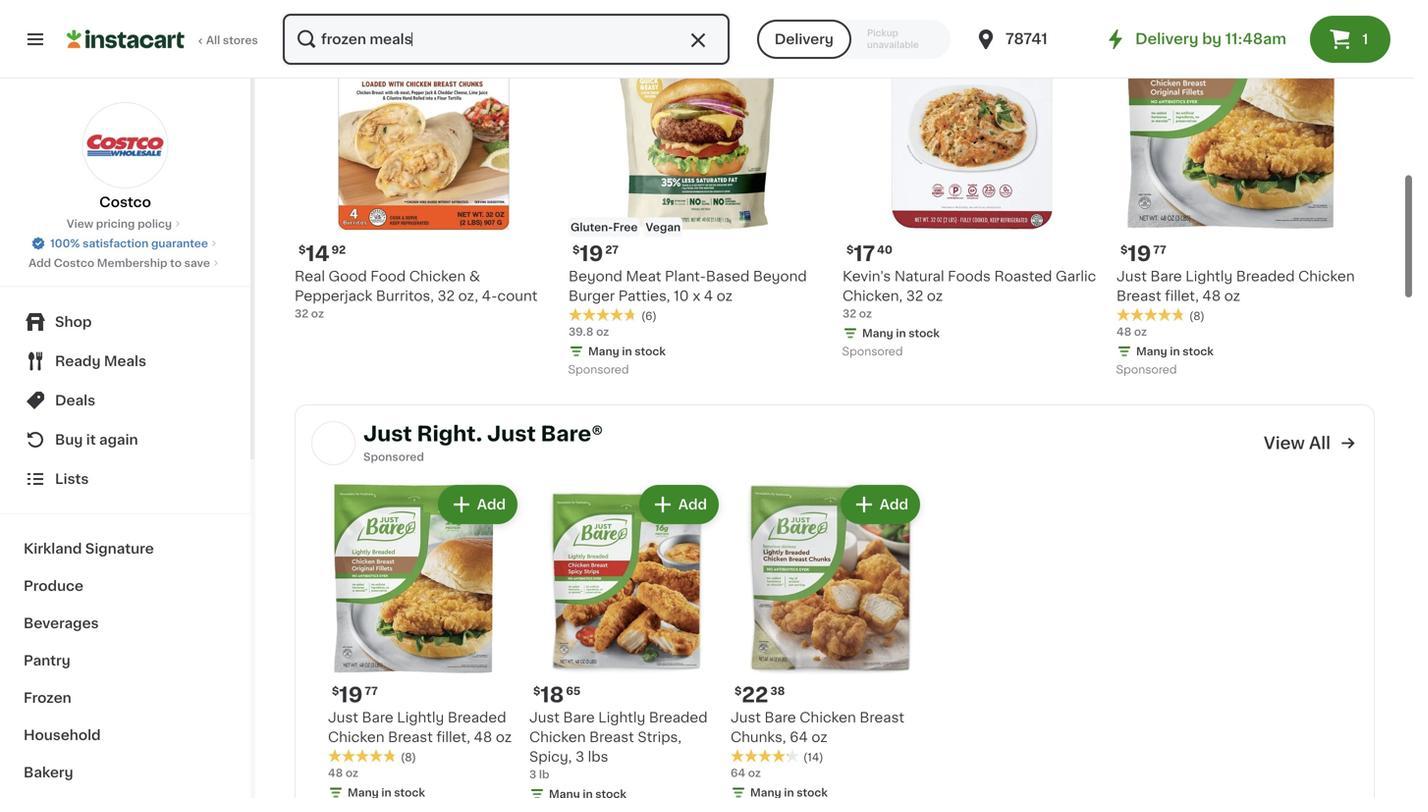 Task type: describe. For each thing, give the bounding box(es) containing it.
1
[[1363, 32, 1369, 46]]

it
[[86, 433, 96, 447]]

0 horizontal spatial just bare lightly breaded chicken breast fillet, 48 oz
[[328, 711, 512, 745]]

1 vertical spatial costco
[[54, 258, 94, 269]]

32 down pepperjack
[[295, 309, 309, 319]]

beyond meat plant-based beyond burger patties, 10 x 4 oz
[[569, 270, 807, 303]]

pantry link
[[12, 643, 239, 680]]

0 vertical spatial costco
[[99, 196, 151, 209]]

instacart logo image
[[67, 28, 185, 51]]

add button for 19
[[440, 487, 516, 523]]

product group containing 18
[[530, 481, 723, 799]]

product group containing 14
[[295, 0, 553, 322]]

$ 19 27
[[573, 244, 619, 264]]

burger
[[569, 289, 615, 303]]

just bare logo image
[[311, 422, 356, 466]]

many in stock for $ 19 27
[[589, 346, 666, 357]]

add for 22
[[880, 498, 909, 512]]

buy
[[55, 433, 83, 447]]

many for $ 19 77
[[1137, 346, 1168, 357]]

delivery for delivery
[[775, 32, 834, 46]]

18
[[541, 685, 564, 706]]

(6)
[[642, 311, 657, 322]]

meat
[[626, 270, 662, 283]]

32 down natural
[[907, 289, 924, 303]]

just inside just bare lightly breaded chicken breast strips, spicy, 3 lbs 3 lb
[[530, 711, 560, 725]]

shop
[[55, 315, 92, 329]]

32 left oz,
[[438, 289, 455, 303]]

delivery button
[[757, 20, 852, 59]]

again
[[99, 433, 138, 447]]

2 horizontal spatial lightly
[[1186, 270, 1233, 283]]

1 horizontal spatial all
[[1310, 435, 1331, 452]]

add costco membership to save
[[29, 258, 210, 269]]

$ 18 65
[[534, 685, 581, 706]]

92
[[332, 245, 346, 255]]

all stores link
[[67, 12, 259, 67]]

ready meals button
[[12, 342, 239, 381]]

0 horizontal spatial all
[[206, 35, 220, 46]]

19 for "sponsored badge" image corresponding to $ 19 27
[[580, 244, 604, 264]]

gluten-
[[571, 222, 613, 233]]

1 horizontal spatial fillet,
[[1166, 289, 1200, 303]]

just inside just bare chicken breast chunks, 64 oz
[[731, 711, 761, 725]]

lb
[[539, 770, 550, 781]]

0 horizontal spatial $ 19 77
[[332, 685, 378, 706]]

guarantee
[[151, 238, 208, 249]]

ready meals
[[55, 355, 146, 368]]

0 horizontal spatial 3
[[530, 770, 537, 781]]

produce
[[24, 580, 83, 593]]

chunks,
[[731, 731, 787, 745]]

sponsored badge image for $ 19 27
[[569, 365, 628, 376]]

by
[[1203, 32, 1222, 46]]

lists
[[55, 473, 89, 486]]

to
[[170, 258, 182, 269]]

100% satisfaction guarantee
[[50, 238, 208, 249]]

chicken inside just bare chicken breast chunks, 64 oz
[[800, 711, 857, 725]]

many in stock inside product group
[[863, 328, 940, 339]]

garlic
[[1056, 270, 1097, 283]]

delivery by 11:48am link
[[1105, 28, 1287, 51]]

1 horizontal spatial (8)
[[1190, 311, 1205, 322]]

38
[[771, 686, 785, 697]]

count
[[498, 289, 538, 303]]

bare inside just bare chicken breast chunks, 64 oz
[[765, 711, 797, 725]]

costco link
[[82, 102, 169, 212]]

beverages link
[[12, 605, 239, 643]]

policy
[[138, 219, 172, 229]]

kirkland signature link
[[12, 531, 239, 568]]

100%
[[50, 238, 80, 249]]

spicy,
[[530, 751, 572, 764]]

0 horizontal spatial 77
[[365, 686, 378, 697]]

delivery for delivery by 11:48am
[[1136, 32, 1199, 46]]

1 horizontal spatial many
[[863, 328, 894, 339]]

kirkland
[[24, 542, 82, 556]]

free
[[613, 222, 638, 233]]

good
[[329, 270, 367, 283]]

chicken,
[[843, 289, 903, 303]]

27
[[606, 245, 619, 255]]

meals
[[104, 355, 146, 368]]

0 vertical spatial 3
[[576, 751, 585, 764]]

78741 button
[[975, 12, 1093, 67]]

32 down 'chicken,'
[[843, 309, 857, 319]]

1 horizontal spatial just bare lightly breaded chicken breast fillet, 48 oz
[[1117, 270, 1356, 303]]

chicken inside real good food chicken & pepperjack burritos, 32 oz, 4-count 32 oz
[[409, 270, 466, 283]]

10
[[674, 289, 689, 303]]

frozen
[[24, 692, 71, 705]]

40
[[878, 245, 893, 255]]

signature
[[85, 542, 154, 556]]

deals link
[[12, 381, 239, 421]]

kevin's natural foods roasted garlic chicken, 32 oz 32 oz
[[843, 270, 1097, 319]]

1 vertical spatial fillet,
[[437, 731, 471, 745]]

in for $ 19 77
[[1171, 346, 1181, 357]]

burritos,
[[376, 289, 434, 303]]

39.8 oz
[[569, 327, 609, 338]]

vegan
[[646, 222, 681, 233]]

save
[[184, 258, 210, 269]]



Task type: locate. For each thing, give the bounding box(es) containing it.
64 up (14)
[[790, 731, 808, 745]]

1 horizontal spatial 64
[[790, 731, 808, 745]]

add for 19
[[477, 498, 506, 512]]

2 add button from the left
[[641, 487, 717, 523]]

0 vertical spatial fillet,
[[1166, 289, 1200, 303]]

1 horizontal spatial stock
[[909, 328, 940, 339]]

product group
[[295, 0, 553, 322], [569, 0, 827, 381], [843, 0, 1101, 363], [1117, 0, 1376, 381], [328, 481, 522, 799], [530, 481, 723, 799], [731, 481, 925, 799]]

food
[[371, 270, 406, 283]]

bakery link
[[12, 755, 239, 792]]

oz inside just bare chicken breast chunks, 64 oz
[[812, 731, 828, 745]]

oz inside real good food chicken & pepperjack burritos, 32 oz, 4-count 32 oz
[[311, 309, 324, 319]]

1 horizontal spatial many in stock
[[863, 328, 940, 339]]

1 horizontal spatial 19
[[580, 244, 604, 264]]

service type group
[[757, 20, 951, 59]]

$ inside $ 14 92
[[299, 245, 306, 255]]

right.
[[417, 424, 483, 444]]

stores
[[223, 35, 258, 46]]

nsored
[[385, 452, 424, 463]]

patties,
[[619, 289, 671, 303]]

64 inside just bare chicken breast chunks, 64 oz
[[790, 731, 808, 745]]

2 beyond from the left
[[753, 270, 807, 283]]

foods
[[948, 270, 991, 283]]

view for view pricing policy
[[67, 219, 93, 229]]

many in stock
[[863, 328, 940, 339], [589, 346, 666, 357], [1137, 346, 1214, 357]]

0 vertical spatial 64
[[790, 731, 808, 745]]

in
[[896, 328, 906, 339], [622, 346, 632, 357], [1171, 346, 1181, 357]]

0 horizontal spatial breaded
[[448, 711, 507, 725]]

64 down chunks,
[[731, 768, 746, 779]]

0 horizontal spatial delivery
[[775, 32, 834, 46]]

deals
[[55, 394, 95, 408]]

1 horizontal spatial 3
[[576, 751, 585, 764]]

0 vertical spatial (8)
[[1190, 311, 1205, 322]]

household link
[[12, 717, 239, 755]]

2 horizontal spatial breaded
[[1237, 270, 1296, 283]]

bare®
[[541, 424, 604, 444]]

delivery inside button
[[775, 32, 834, 46]]

(14)
[[804, 753, 824, 763]]

product group containing 22
[[731, 481, 925, 799]]

2 horizontal spatial add button
[[843, 487, 919, 523]]

1 vertical spatial 3
[[530, 770, 537, 781]]

2 horizontal spatial stock
[[1183, 346, 1214, 357]]

breaded
[[1237, 270, 1296, 283], [448, 711, 507, 725], [649, 711, 708, 725]]

0 vertical spatial all
[[206, 35, 220, 46]]

1 horizontal spatial 48 oz
[[1117, 327, 1148, 338]]

$
[[299, 245, 306, 255], [573, 245, 580, 255], [847, 245, 854, 255], [1121, 245, 1128, 255], [332, 686, 339, 697], [534, 686, 541, 697], [735, 686, 742, 697]]

0 vertical spatial view
[[67, 219, 93, 229]]

add button for 18
[[641, 487, 717, 523]]

Search field
[[283, 14, 730, 65]]

oz,
[[459, 289, 479, 303]]

0 horizontal spatial 48 oz
[[328, 768, 359, 779]]

just right. just bare® spo nsored
[[364, 424, 604, 463]]

breast inside just bare lightly breaded chicken breast strips, spicy, 3 lbs 3 lb
[[590, 731, 634, 745]]

stock inside product group
[[909, 328, 940, 339]]

many for $ 19 27
[[589, 346, 620, 357]]

48
[[1203, 289, 1222, 303], [1117, 327, 1132, 338], [474, 731, 493, 745], [328, 768, 343, 779]]

roasted
[[995, 270, 1053, 283]]

1 vertical spatial (8)
[[401, 753, 416, 763]]

0 horizontal spatial beyond
[[569, 270, 623, 283]]

1 horizontal spatial delivery
[[1136, 32, 1199, 46]]

0 horizontal spatial lightly
[[397, 711, 444, 725]]

1 horizontal spatial lightly
[[599, 711, 646, 725]]

0 vertical spatial 77
[[1154, 245, 1167, 255]]

1 horizontal spatial in
[[896, 328, 906, 339]]

view all
[[1264, 435, 1331, 452]]

1 vertical spatial view
[[1264, 435, 1306, 452]]

(8)
[[1190, 311, 1205, 322], [401, 753, 416, 763]]

beyond up 'burger'
[[569, 270, 623, 283]]

0 horizontal spatial 64
[[731, 768, 746, 779]]

product group containing 17
[[843, 0, 1101, 363]]

shop link
[[12, 303, 239, 342]]

sponsored badge image for $ 19 77
[[1117, 365, 1177, 376]]

oz inside beyond meat plant-based beyond burger patties, 10 x 4 oz
[[717, 289, 733, 303]]

bare inside just bare lightly breaded chicken breast strips, spicy, 3 lbs 3 lb
[[563, 711, 595, 725]]

stock for $ 19 77
[[1183, 346, 1214, 357]]

78741
[[1006, 32, 1048, 46]]

spo
[[364, 452, 385, 463]]

buy it again link
[[12, 421, 239, 460]]

0 horizontal spatial stock
[[635, 346, 666, 357]]

all stores
[[206, 35, 258, 46]]

view
[[67, 219, 93, 229], [1264, 435, 1306, 452]]

1 horizontal spatial view
[[1264, 435, 1306, 452]]

19 for "sponsored badge" image for $ 19 77
[[1128, 244, 1152, 264]]

1 horizontal spatial costco
[[99, 196, 151, 209]]

14
[[306, 244, 330, 264]]

stock for $ 19 27
[[635, 346, 666, 357]]

0 vertical spatial just bare lightly breaded chicken breast fillet, 48 oz
[[1117, 270, 1356, 303]]

1 vertical spatial 77
[[365, 686, 378, 697]]

breaded inside just bare lightly breaded chicken breast strips, spicy, 3 lbs 3 lb
[[649, 711, 708, 725]]

add button for 22
[[843, 487, 919, 523]]

64 oz
[[731, 768, 761, 779]]

1 vertical spatial all
[[1310, 435, 1331, 452]]

0 horizontal spatial sponsored badge image
[[569, 365, 628, 376]]

sponsored badge image for $ 17 40
[[843, 347, 902, 358]]

17
[[854, 244, 876, 264]]

many
[[863, 328, 894, 339], [589, 346, 620, 357], [1137, 346, 1168, 357]]

x
[[693, 289, 701, 303]]

1 horizontal spatial $ 19 77
[[1121, 244, 1167, 264]]

1 beyond from the left
[[569, 270, 623, 283]]

strips,
[[638, 731, 682, 745]]

view pricing policy
[[67, 219, 172, 229]]

1 horizontal spatial beyond
[[753, 270, 807, 283]]

19
[[580, 244, 604, 264], [1128, 244, 1152, 264], [339, 685, 363, 706]]

just bare chicken breast chunks, 64 oz
[[731, 711, 905, 745]]

0 horizontal spatial many
[[589, 346, 620, 357]]

$ 17 40
[[847, 244, 893, 264]]

&
[[469, 270, 481, 283]]

oz
[[717, 289, 733, 303], [927, 289, 943, 303], [1225, 289, 1241, 303], [311, 309, 324, 319], [860, 309, 872, 319], [596, 327, 609, 338], [1135, 327, 1148, 338], [496, 731, 512, 745], [812, 731, 828, 745], [346, 768, 359, 779], [748, 768, 761, 779]]

sponsored badge image
[[843, 347, 902, 358], [569, 365, 628, 376], [1117, 365, 1177, 376]]

beverages
[[24, 617, 99, 631]]

kevin's
[[843, 270, 891, 283]]

0 horizontal spatial in
[[622, 346, 632, 357]]

gluten-free vegan
[[571, 222, 681, 233]]

4
[[704, 289, 713, 303]]

3 add button from the left
[[843, 487, 919, 523]]

0 horizontal spatial fillet,
[[437, 731, 471, 745]]

1 horizontal spatial add button
[[641, 487, 717, 523]]

1 horizontal spatial sponsored badge image
[[843, 347, 902, 358]]

in inside product group
[[896, 328, 906, 339]]

costco down 100%
[[54, 258, 94, 269]]

1 vertical spatial just bare lightly breaded chicken breast fillet, 48 oz
[[328, 711, 512, 745]]

just bare lightly breaded chicken breast fillet, 48 oz
[[1117, 270, 1356, 303], [328, 711, 512, 745]]

stock
[[909, 328, 940, 339], [635, 346, 666, 357], [1183, 346, 1214, 357]]

buy it again
[[55, 433, 138, 447]]

2 horizontal spatial 19
[[1128, 244, 1152, 264]]

real good food chicken & pepperjack burritos, 32 oz, 4-count 32 oz
[[295, 270, 538, 319]]

1 vertical spatial 64
[[731, 768, 746, 779]]

0 horizontal spatial add button
[[440, 487, 516, 523]]

0 vertical spatial 48 oz
[[1117, 327, 1148, 338]]

48 oz
[[1117, 327, 1148, 338], [328, 768, 359, 779]]

$ inside $ 22 38
[[735, 686, 742, 697]]

0 vertical spatial $ 19 77
[[1121, 244, 1167, 264]]

1 vertical spatial 48 oz
[[328, 768, 359, 779]]

1 add button from the left
[[440, 487, 516, 523]]

delivery by 11:48am
[[1136, 32, 1287, 46]]

0 horizontal spatial costco
[[54, 258, 94, 269]]

bakery
[[24, 766, 73, 780]]

77
[[1154, 245, 1167, 255], [365, 686, 378, 697]]

100% satisfaction guarantee button
[[31, 232, 220, 252]]

32
[[438, 289, 455, 303], [907, 289, 924, 303], [295, 309, 309, 319], [843, 309, 857, 319]]

$ inside $ 18 65
[[534, 686, 541, 697]]

costco up view pricing policy "link"
[[99, 196, 151, 209]]

pricing
[[96, 219, 135, 229]]

fillet,
[[1166, 289, 1200, 303], [437, 731, 471, 745]]

frozen link
[[12, 680, 239, 717]]

breast
[[1117, 289, 1162, 303], [860, 711, 905, 725], [388, 731, 433, 745], [590, 731, 634, 745]]

$ 22 38
[[735, 685, 785, 706]]

chicken inside just bare lightly breaded chicken breast strips, spicy, 3 lbs 3 lb
[[530, 731, 586, 745]]

just bare lightly breaded chicken breast strips, spicy, 3 lbs 3 lb
[[530, 711, 708, 781]]

breast inside just bare chicken breast chunks, 64 oz
[[860, 711, 905, 725]]

natural
[[895, 270, 945, 283]]

1 button
[[1311, 16, 1391, 63]]

costco logo image
[[82, 102, 169, 189]]

2 horizontal spatial in
[[1171, 346, 1181, 357]]

1 vertical spatial $ 19 77
[[332, 685, 378, 706]]

costco
[[99, 196, 151, 209], [54, 258, 94, 269]]

0 horizontal spatial many in stock
[[589, 346, 666, 357]]

ready meals link
[[12, 342, 239, 381]]

many in stock for $ 19 77
[[1137, 346, 1214, 357]]

22
[[742, 685, 769, 706]]

lightly inside just bare lightly breaded chicken breast strips, spicy, 3 lbs 3 lb
[[599, 711, 646, 725]]

2 horizontal spatial many
[[1137, 346, 1168, 357]]

None search field
[[281, 12, 732, 67]]

ready
[[55, 355, 101, 368]]

0 horizontal spatial view
[[67, 219, 93, 229]]

1 horizontal spatial breaded
[[649, 711, 708, 725]]

view for view all
[[1264, 435, 1306, 452]]

0 horizontal spatial (8)
[[401, 753, 416, 763]]

real
[[295, 270, 325, 283]]

$ inside $ 19 27
[[573, 245, 580, 255]]

view inside "link"
[[67, 219, 93, 229]]

view pricing policy link
[[67, 216, 184, 232]]

2 horizontal spatial sponsored badge image
[[1117, 365, 1177, 376]]

in for $ 19 27
[[622, 346, 632, 357]]

add for 18
[[679, 498, 707, 512]]

3 left lb
[[530, 770, 537, 781]]

lbs
[[588, 751, 609, 764]]

11:48am
[[1226, 32, 1287, 46]]

0 horizontal spatial 19
[[339, 685, 363, 706]]

65
[[566, 686, 581, 697]]

4-
[[482, 289, 498, 303]]

household
[[24, 729, 101, 743]]

$ inside $ 17 40
[[847, 245, 854, 255]]

2 horizontal spatial many in stock
[[1137, 346, 1214, 357]]

beyond right based at the top
[[753, 270, 807, 283]]

1 horizontal spatial 77
[[1154, 245, 1167, 255]]

lightly
[[1186, 270, 1233, 283], [397, 711, 444, 725], [599, 711, 646, 725]]

3 left lbs
[[576, 751, 585, 764]]

plant-
[[665, 270, 706, 283]]



Task type: vqa. For each thing, say whether or not it's contained in the screenshot.
bottommost "all"
yes



